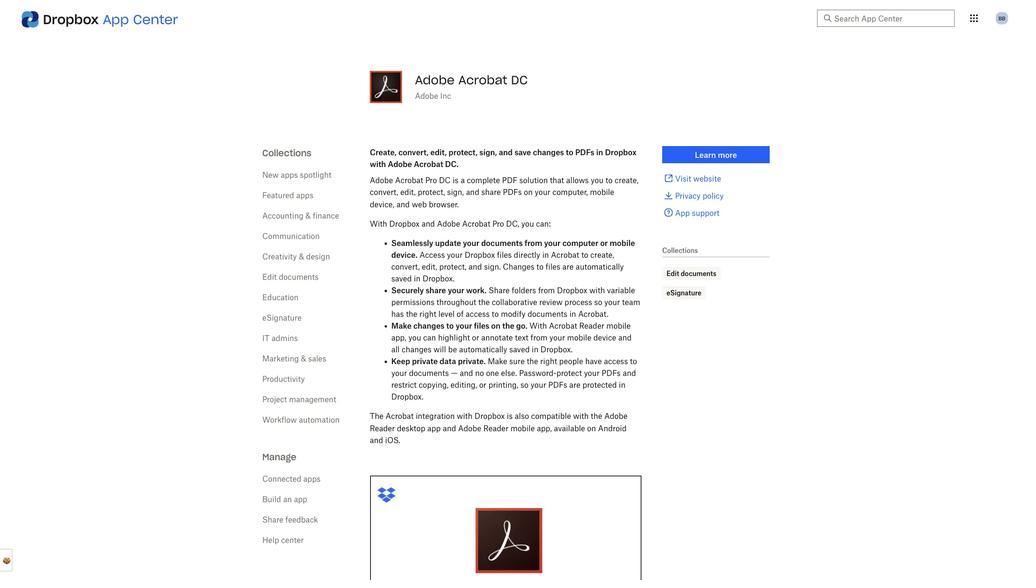 Task type: locate. For each thing, give the bounding box(es) containing it.
& for finance
[[306, 211, 311, 220]]

finance
[[313, 211, 339, 220]]

the down the work. in the left of the page
[[478, 298, 490, 307]]

from inside share folders from dropbox with variable permissions throughout the collaborative review process so your team has the right level of access to modify documents in acrobat.
[[538, 286, 555, 295]]

restrict
[[391, 381, 417, 390]]

ios.
[[385, 436, 400, 445]]

make down has
[[391, 322, 412, 331]]

1 horizontal spatial share
[[489, 286, 510, 295]]

2 horizontal spatial you
[[591, 176, 604, 185]]

editing,
[[451, 381, 477, 390]]

so up the acrobat.
[[594, 298, 603, 307]]

with for dropbox
[[370, 219, 387, 228]]

2 vertical spatial or
[[479, 381, 487, 390]]

0 vertical spatial you
[[591, 176, 604, 185]]

1 horizontal spatial you
[[521, 219, 534, 228]]

policy
[[703, 191, 724, 200]]

edit documents link
[[667, 268, 717, 279], [262, 272, 319, 281]]

0 vertical spatial esignature link
[[667, 288, 702, 298]]

your inside access your dropbox files directly in acrobat to create, convert, edit, protect, and sign. changes to files are automatically saved in dropbox.
[[447, 251, 463, 260]]

directly
[[514, 251, 540, 260]]

1 horizontal spatial files
[[497, 251, 512, 260]]

app
[[427, 424, 441, 433], [294, 495, 307, 504]]

1 vertical spatial dropbox.
[[541, 345, 573, 354]]

it admins link
[[262, 334, 298, 343]]

1 vertical spatial is
[[507, 412, 513, 421]]

printing,
[[489, 381, 519, 390]]

0 vertical spatial is
[[453, 176, 459, 185]]

apps for collections
[[281, 170, 298, 179]]

1 vertical spatial esignature
[[262, 313, 302, 322]]

1 horizontal spatial on
[[524, 188, 533, 197]]

privacy policy link
[[662, 189, 770, 202]]

convert, inside adobe acrobat pro dc is a complete pdf solution that allows you to create, convert, edit, protect, sign, and share pdfs on your computer, mobile device, and web browser.
[[370, 188, 398, 197]]

pdfs up allows
[[575, 148, 595, 157]]

0 horizontal spatial right
[[420, 310, 436, 319]]

with up process
[[590, 286, 605, 295]]

1 vertical spatial are
[[569, 381, 581, 390]]

mobile
[[590, 188, 614, 197], [610, 239, 635, 248], [607, 322, 631, 331], [567, 333, 592, 343], [511, 424, 535, 433]]

the down modify
[[502, 322, 514, 331]]

1 vertical spatial pro
[[493, 219, 504, 228]]

and inside the create, convert, edit, protect, sign, and save changes to pdfs in dropbox with adobe acrobat dc.
[[499, 148, 513, 157]]

collections up new apps spotlight at the top of the page
[[262, 148, 312, 159]]

0 horizontal spatial you
[[409, 333, 421, 343]]

share up throughout
[[426, 286, 446, 295]]

share folders from dropbox with variable permissions throughout the collaborative review process so your team has the right level of access to modify documents in acrobat.
[[391, 286, 640, 319]]

1 horizontal spatial esignature link
[[667, 288, 702, 298]]

1 vertical spatial share
[[426, 286, 446, 295]]

a
[[461, 176, 465, 185]]

to down the computer
[[581, 251, 589, 260]]

reader down 'printing,'
[[483, 424, 509, 433]]

reader inside with acrobat reader mobile app, you can highlight or annotate text from your mobile device and all changes will be automatically saved in dropbox.
[[579, 322, 604, 331]]

dropbox inside the acrobat integration with dropbox is also compatible with the adobe reader desktop app and adobe reader mobile app, available on android and ios.
[[475, 412, 505, 421]]

changes up private at the bottom left of the page
[[402, 345, 432, 354]]

your down variable
[[605, 298, 620, 307]]

2 vertical spatial files
[[474, 322, 490, 331]]

1 horizontal spatial edit
[[667, 270, 679, 278]]

pro up web on the top left of the page
[[425, 176, 437, 185]]

0 vertical spatial so
[[594, 298, 603, 307]]

2 vertical spatial convert,
[[391, 262, 420, 272]]

1 vertical spatial convert,
[[370, 188, 398, 197]]

with inside share folders from dropbox with variable permissions throughout the collaborative review process so your team has the right level of access to modify documents in acrobat.
[[590, 286, 605, 295]]

0 vertical spatial app,
[[391, 333, 406, 343]]

pdfs inside the create, convert, edit, protect, sign, and save changes to pdfs in dropbox with adobe acrobat dc.
[[575, 148, 595, 157]]

0 vertical spatial share
[[481, 188, 501, 197]]

bb
[[999, 15, 1006, 22]]

project management
[[262, 395, 336, 404]]

automatically up private.
[[459, 345, 507, 354]]

the acrobat integration with dropbox is also compatible with the adobe reader desktop app and adobe reader mobile app, available on android and ios.
[[370, 412, 628, 445]]

on up annotate
[[491, 322, 501, 331]]

dropbox. up people
[[541, 345, 573, 354]]

1 vertical spatial so
[[521, 381, 529, 390]]

dropbox.
[[423, 274, 455, 283], [541, 345, 573, 354], [391, 393, 424, 402]]

esignature link right the team
[[667, 288, 702, 298]]

0 vertical spatial app
[[103, 11, 129, 27]]

dropbox. up securely share your work.
[[423, 274, 455, 283]]

visit
[[675, 174, 691, 183]]

0 vertical spatial collections
[[262, 148, 312, 159]]

0 vertical spatial with
[[370, 219, 387, 228]]

edit for left edit documents link
[[262, 272, 277, 281]]

convert, down device.
[[391, 262, 420, 272]]

on inside the acrobat integration with dropbox is also compatible with the adobe reader desktop app and adobe reader mobile app, available on android and ios.
[[587, 424, 596, 433]]

dc inside adobe acrobat dc adobe inc
[[511, 73, 528, 88]]

0 vertical spatial convert,
[[399, 148, 429, 157]]

access inside make sure the right people have access to your documents — and no one else. password-protect your pdfs and restrict copying, editing, or printing, so your pdfs are protected in dropbox.
[[604, 357, 628, 366]]

go.
[[516, 322, 528, 331]]

documents
[[481, 239, 523, 248], [681, 270, 717, 278], [279, 272, 319, 281], [528, 310, 568, 319], [409, 369, 449, 378]]

app,
[[391, 333, 406, 343], [537, 424, 552, 433]]

learn more
[[695, 150, 737, 159]]

app, up all
[[391, 333, 406, 343]]

pdfs down pdf at the top of the page
[[503, 188, 522, 197]]

make for sure
[[488, 357, 507, 366]]

access right the of
[[466, 310, 490, 319]]

or inside with acrobat reader mobile app, you can highlight or annotate text from your mobile device and all changes will be automatically saved in dropbox.
[[472, 333, 479, 343]]

apps
[[281, 170, 298, 179], [296, 191, 313, 200], [303, 475, 321, 484]]

to down directly
[[537, 262, 544, 272]]

share
[[481, 188, 501, 197], [426, 286, 446, 295]]

app down privacy
[[675, 208, 690, 217]]

app left center
[[103, 11, 129, 27]]

1 horizontal spatial sign,
[[480, 148, 497, 157]]

1 horizontal spatial edit documents link
[[667, 268, 717, 279]]

integration
[[416, 412, 455, 421]]

1 vertical spatial or
[[472, 333, 479, 343]]

computer
[[563, 239, 599, 248]]

with acrobat reader mobile app, you can highlight or annotate text from your mobile device and all changes will be automatically saved in dropbox.
[[391, 322, 632, 354]]

2 vertical spatial from
[[531, 333, 548, 343]]

1 vertical spatial &
[[299, 252, 304, 261]]

acrobat.
[[578, 310, 609, 319]]

protect, inside the create, convert, edit, protect, sign, and save changes to pdfs in dropbox with adobe acrobat dc.
[[449, 148, 478, 157]]

changes up can
[[413, 322, 445, 331]]

1 vertical spatial access
[[604, 357, 628, 366]]

are inside access your dropbox files directly in acrobat to create, convert, edit, protect, and sign. changes to files are automatically saved in dropbox.
[[563, 262, 574, 272]]

saved up the "securely"
[[391, 274, 412, 283]]

apps up accounting & finance
[[296, 191, 313, 200]]

files up sign.
[[497, 251, 512, 260]]

edit, up dc.
[[431, 148, 447, 157]]

right up the password-
[[540, 357, 557, 366]]

saved
[[391, 274, 412, 283], [509, 345, 530, 354]]

sign, down a
[[447, 188, 464, 197]]

team
[[622, 298, 640, 307]]

0 horizontal spatial share
[[262, 515, 283, 525]]

2 horizontal spatial reader
[[579, 322, 604, 331]]

sales
[[308, 354, 326, 363]]

on down solution
[[524, 188, 533, 197]]

0 vertical spatial esignature
[[667, 289, 702, 297]]

your down can:
[[544, 239, 561, 248]]

1 vertical spatial app
[[294, 495, 307, 504]]

esignature link down education 'link'
[[262, 313, 302, 322]]

on
[[524, 188, 533, 197], [491, 322, 501, 331], [587, 424, 596, 433]]

device
[[594, 333, 616, 343]]

0 vertical spatial from
[[525, 239, 542, 248]]

esignature link
[[667, 288, 702, 298], [262, 313, 302, 322]]

with up available
[[573, 412, 589, 421]]

0 vertical spatial saved
[[391, 274, 412, 283]]

marketing
[[262, 354, 299, 363]]

0 horizontal spatial pro
[[425, 176, 437, 185]]

acrobat inside adobe acrobat dc adobe inc
[[459, 73, 507, 88]]

edit,
[[431, 148, 447, 157], [400, 188, 416, 197], [422, 262, 437, 272]]

2 horizontal spatial files
[[546, 262, 561, 272]]

app, down compatible
[[537, 424, 552, 433]]

automatically inside access your dropbox files directly in acrobat to create, convert, edit, protect, and sign. changes to files are automatically saved in dropbox.
[[576, 262, 624, 272]]

1 vertical spatial right
[[540, 357, 557, 366]]

app, inside the acrobat integration with dropbox is also compatible with the adobe reader desktop app and adobe reader mobile app, available on android and ios.
[[537, 424, 552, 433]]

—
[[451, 369, 458, 378]]

on left android
[[587, 424, 596, 433]]

1 horizontal spatial app
[[427, 424, 441, 433]]

0 vertical spatial share
[[489, 286, 510, 295]]

or down make changes to your files on the go.
[[472, 333, 479, 343]]

on inside adobe acrobat pro dc is a complete pdf solution that allows you to create, convert, edit, protect, sign, and share pdfs on your computer, mobile device, and web browser.
[[524, 188, 533, 197]]

reader
[[579, 322, 604, 331], [370, 424, 395, 433], [483, 424, 509, 433]]

you
[[591, 176, 604, 185], [521, 219, 534, 228], [409, 333, 421, 343]]

& left sales
[[301, 354, 306, 363]]

create, inside adobe acrobat pro dc is a complete pdf solution that allows you to create, convert, edit, protect, sign, and share pdfs on your computer, mobile device, and web browser.
[[615, 176, 639, 185]]

0 vertical spatial sign,
[[480, 148, 497, 157]]

adobe up device,
[[370, 176, 393, 185]]

changes inside with acrobat reader mobile app, you can highlight or annotate text from your mobile device and all changes will be automatically saved in dropbox.
[[402, 345, 432, 354]]

1 horizontal spatial dc
[[511, 73, 528, 88]]

creativity
[[262, 252, 297, 261]]

& left the design
[[299, 252, 304, 261]]

permissions
[[391, 298, 435, 307]]

keep private data private.
[[391, 357, 486, 366]]

1 horizontal spatial automatically
[[576, 262, 624, 272]]

dropbox inside the create, convert, edit, protect, sign, and save changes to pdfs in dropbox with adobe acrobat dc.
[[605, 148, 637, 157]]

spotlight
[[300, 170, 332, 179]]

mobile inside the acrobat integration with dropbox is also compatible with the adobe reader desktop app and adobe reader mobile app, available on android and ios.
[[511, 424, 535, 433]]

more
[[718, 150, 737, 159]]

pro inside adobe acrobat pro dc is a complete pdf solution that allows you to create, convert, edit, protect, sign, and share pdfs on your computer, mobile device, and web browser.
[[425, 176, 437, 185]]

create, down the computer
[[591, 251, 614, 260]]

dc.
[[445, 159, 459, 169]]

to left modify
[[492, 310, 499, 319]]

is left the also
[[507, 412, 513, 421]]

right left level
[[420, 310, 436, 319]]

0 vertical spatial or
[[600, 239, 608, 248]]

pdfs up protected
[[602, 369, 621, 378]]

0 vertical spatial dc
[[511, 73, 528, 88]]

1 horizontal spatial create,
[[615, 176, 639, 185]]

app right an
[[294, 495, 307, 504]]

automatically inside with acrobat reader mobile app, you can highlight or annotate text from your mobile device and all changes will be automatically saved in dropbox.
[[459, 345, 507, 354]]

learn
[[695, 150, 716, 159]]

access inside share folders from dropbox with variable permissions throughout the collaborative review process so your team has the right level of access to modify documents in acrobat.
[[466, 310, 490, 319]]

to
[[566, 148, 574, 157], [606, 176, 613, 185], [581, 251, 589, 260], [537, 262, 544, 272], [492, 310, 499, 319], [446, 322, 454, 331], [630, 357, 637, 366]]

2 vertical spatial on
[[587, 424, 596, 433]]

you right allows
[[591, 176, 604, 185]]

changes inside the create, convert, edit, protect, sign, and save changes to pdfs in dropbox with adobe acrobat dc.
[[533, 148, 564, 157]]

2 vertical spatial apps
[[303, 475, 321, 484]]

& left finance
[[306, 211, 311, 220]]

1 horizontal spatial esignature
[[667, 289, 702, 297]]

pdfs
[[575, 148, 595, 157], [503, 188, 522, 197], [602, 369, 621, 378], [548, 381, 567, 390]]

1 horizontal spatial make
[[488, 357, 507, 366]]

convert, right create,
[[399, 148, 429, 157]]

1 horizontal spatial access
[[604, 357, 628, 366]]

app
[[103, 11, 129, 27], [675, 208, 690, 217]]

dropbox. down 'restrict'
[[391, 393, 424, 402]]

2 vertical spatial changes
[[402, 345, 432, 354]]

from
[[525, 239, 542, 248], [538, 286, 555, 295], [531, 333, 548, 343]]

protect, up dc.
[[449, 148, 478, 157]]

pdfs down protect
[[548, 381, 567, 390]]

dc inside adobe acrobat pro dc is a complete pdf solution that allows you to create, convert, edit, protect, sign, and share pdfs on your computer, mobile device, and web browser.
[[439, 176, 451, 185]]

1 vertical spatial dc
[[439, 176, 451, 185]]

variable
[[607, 286, 635, 295]]

you inside with acrobat reader mobile app, you can highlight or annotate text from your mobile device and all changes will be automatically saved in dropbox.
[[409, 333, 421, 343]]

your down solution
[[535, 188, 551, 197]]

is
[[453, 176, 459, 185], [507, 412, 513, 421]]

convert, inside access your dropbox files directly in acrobat to create, convert, edit, protect, and sign. changes to files are automatically saved in dropbox.
[[391, 262, 420, 272]]

your down the update
[[447, 251, 463, 260]]

your
[[535, 188, 551, 197], [463, 239, 480, 248], [544, 239, 561, 248], [447, 251, 463, 260], [448, 286, 464, 295], [605, 298, 620, 307], [456, 322, 472, 331], [550, 333, 565, 343], [391, 369, 407, 378], [584, 369, 600, 378], [531, 381, 546, 390]]

acrobat
[[459, 73, 507, 88], [414, 159, 443, 169], [395, 176, 423, 185], [462, 219, 491, 228], [551, 251, 579, 260], [549, 322, 577, 331], [386, 412, 414, 421]]

create, right allows
[[615, 176, 639, 185]]

0 horizontal spatial app
[[103, 11, 129, 27]]

& for sales
[[301, 354, 306, 363]]

your down the password-
[[531, 381, 546, 390]]

protect, down the access
[[439, 262, 467, 272]]

share down build
[[262, 515, 283, 525]]

adobe
[[415, 73, 455, 88], [415, 91, 438, 100], [388, 159, 412, 169], [370, 176, 393, 185], [437, 219, 460, 228], [604, 412, 628, 421], [458, 424, 481, 433]]

changes
[[533, 148, 564, 157], [413, 322, 445, 331], [402, 345, 432, 354]]

in
[[596, 148, 603, 157], [542, 251, 549, 260], [414, 274, 421, 283], [570, 310, 576, 319], [532, 345, 539, 354], [619, 381, 626, 390]]

sign, up complete
[[480, 148, 497, 157]]

1 vertical spatial saved
[[509, 345, 530, 354]]

adobe inside the create, convert, edit, protect, sign, and save changes to pdfs in dropbox with adobe acrobat dc.
[[388, 159, 412, 169]]

to right have at the right of page
[[630, 357, 637, 366]]

share down complete
[[481, 188, 501, 197]]

0 vertical spatial create,
[[615, 176, 639, 185]]

0 horizontal spatial make
[[391, 322, 412, 331]]

from inside with acrobat reader mobile app, you can highlight or annotate text from your mobile device and all changes will be automatically saved in dropbox.
[[531, 333, 548, 343]]

and inside with acrobat reader mobile app, you can highlight or annotate text from your mobile device and all changes will be automatically saved in dropbox.
[[618, 333, 632, 343]]

1 vertical spatial make
[[488, 357, 507, 366]]

you right dc,
[[521, 219, 534, 228]]

edit
[[667, 270, 679, 278], [262, 272, 277, 281]]

0 vertical spatial right
[[420, 310, 436, 319]]

reader down the
[[370, 424, 395, 433]]

1 vertical spatial automatically
[[459, 345, 507, 354]]

1 horizontal spatial right
[[540, 357, 557, 366]]

1 horizontal spatial pro
[[493, 219, 504, 228]]

or inside make sure the right people have access to your documents — and no one else. password-protect your pdfs and restrict copying, editing, or printing, so your pdfs are protected in dropbox.
[[479, 381, 487, 390]]

1 vertical spatial protect,
[[418, 188, 445, 197]]

1 vertical spatial files
[[546, 262, 561, 272]]

text
[[515, 333, 529, 343]]

0 horizontal spatial access
[[466, 310, 490, 319]]

files right changes
[[546, 262, 561, 272]]

esignature
[[667, 289, 702, 297], [262, 313, 302, 322]]

1 vertical spatial from
[[538, 286, 555, 295]]

1 horizontal spatial so
[[594, 298, 603, 307]]

so inside make sure the right people have access to your documents — and no one else. password-protect your pdfs and restrict copying, editing, or printing, so your pdfs are protected in dropbox.
[[521, 381, 529, 390]]

is left a
[[453, 176, 459, 185]]

new apps spotlight link
[[262, 170, 332, 179]]

data
[[440, 357, 456, 366]]

with for acrobat
[[530, 322, 547, 331]]

files up annotate
[[474, 322, 490, 331]]

are down the computer
[[563, 262, 574, 272]]

make inside make sure the right people have access to your documents — and no one else. password-protect your pdfs and restrict copying, editing, or printing, so your pdfs are protected in dropbox.
[[488, 357, 507, 366]]

create, inside access your dropbox files directly in acrobat to create, convert, edit, protect, and sign. changes to files are automatically saved in dropbox.
[[591, 251, 614, 260]]

creativity & design
[[262, 252, 330, 261]]

acrobat inside adobe acrobat pro dc is a complete pdf solution that allows you to create, convert, edit, protect, sign, and share pdfs on your computer, mobile device, and web browser.
[[395, 176, 423, 185]]

the up the password-
[[527, 357, 538, 366]]

0 vertical spatial &
[[306, 211, 311, 220]]

to inside the create, convert, edit, protect, sign, and save changes to pdfs in dropbox with adobe acrobat dc.
[[566, 148, 574, 157]]

protect,
[[449, 148, 478, 157], [418, 188, 445, 197], [439, 262, 467, 272]]

edit, inside access your dropbox files directly in acrobat to create, convert, edit, protect, and sign. changes to files are automatically saved in dropbox.
[[422, 262, 437, 272]]

2 vertical spatial you
[[409, 333, 421, 343]]

new apps spotlight
[[262, 170, 332, 179]]

with down create,
[[370, 159, 386, 169]]

0 vertical spatial pro
[[425, 176, 437, 185]]

right inside make sure the right people have access to your documents — and no one else. password-protect your pdfs and restrict copying, editing, or printing, so your pdfs are protected in dropbox.
[[540, 357, 557, 366]]

0 horizontal spatial files
[[474, 322, 490, 331]]

0 horizontal spatial app,
[[391, 333, 406, 343]]

share inside share folders from dropbox with variable permissions throughout the collaborative review process so your team has the right level of access to modify documents in acrobat.
[[489, 286, 510, 295]]

help
[[262, 536, 279, 545]]

0 vertical spatial automatically
[[576, 262, 624, 272]]

mobile down the also
[[511, 424, 535, 433]]

your down have at the right of page
[[584, 369, 600, 378]]

1 vertical spatial create,
[[591, 251, 614, 260]]

is inside the acrobat integration with dropbox is also compatible with the adobe reader desktop app and adobe reader mobile app, available on android and ios.
[[507, 412, 513, 421]]

from up directly
[[525, 239, 542, 248]]

apps right new
[[281, 170, 298, 179]]

convert, up device,
[[370, 188, 398, 197]]

0 horizontal spatial so
[[521, 381, 529, 390]]

or
[[600, 239, 608, 248], [472, 333, 479, 343], [479, 381, 487, 390]]

2 horizontal spatial on
[[587, 424, 596, 433]]

documents inside make sure the right people have access to your documents — and no one else. password-protect your pdfs and restrict copying, editing, or printing, so your pdfs are protected in dropbox.
[[409, 369, 449, 378]]

0 horizontal spatial with
[[370, 219, 387, 228]]

build
[[262, 495, 281, 504]]

your up throughout
[[448, 286, 464, 295]]

0 horizontal spatial app
[[294, 495, 307, 504]]

convert, inside the create, convert, edit, protect, sign, and save changes to pdfs in dropbox with adobe acrobat dc.
[[399, 148, 429, 157]]

with dropbox and adobe acrobat pro dc, you can:
[[370, 219, 551, 228]]

collections down 'app support'
[[662, 247, 698, 255]]

workflow automation link
[[262, 415, 340, 425]]

share up collaborative
[[489, 286, 510, 295]]

to up allows
[[566, 148, 574, 157]]

1 vertical spatial share
[[262, 515, 283, 525]]

1 horizontal spatial collections
[[662, 247, 698, 255]]

0 horizontal spatial dc
[[439, 176, 451, 185]]

& for design
[[299, 252, 304, 261]]

app down integration
[[427, 424, 441, 433]]

1 horizontal spatial share
[[481, 188, 501, 197]]

automatically down the computer
[[576, 262, 624, 272]]

edit, down the access
[[422, 262, 437, 272]]

to right allows
[[606, 176, 613, 185]]

0 horizontal spatial edit documents
[[262, 272, 319, 281]]

from up review
[[538, 286, 555, 295]]

inc
[[440, 91, 451, 100]]

saved down text
[[509, 345, 530, 354]]

1 horizontal spatial with
[[530, 322, 547, 331]]

1 vertical spatial on
[[491, 322, 501, 331]]

acrobat inside the create, convert, edit, protect, sign, and save changes to pdfs in dropbox with adobe acrobat dc.
[[414, 159, 443, 169]]

0 horizontal spatial sign,
[[447, 188, 464, 197]]

0 horizontal spatial saved
[[391, 274, 412, 283]]

0 vertical spatial apps
[[281, 170, 298, 179]]

or inside "seamlessly update your documents from your computer or mobile device."
[[600, 239, 608, 248]]

with inside with acrobat reader mobile app, you can highlight or annotate text from your mobile device and all changes will be automatically saved in dropbox.
[[530, 322, 547, 331]]

with right go.
[[530, 322, 547, 331]]

mobile inside "seamlessly update your documents from your computer or mobile device."
[[610, 239, 635, 248]]

acrobat inside access your dropbox files directly in acrobat to create, convert, edit, protect, and sign. changes to files are automatically saved in dropbox.
[[551, 251, 579, 260]]

mobile right the computer
[[610, 239, 635, 248]]

browser.
[[429, 200, 459, 209]]

changes right save
[[533, 148, 564, 157]]

access right have at the right of page
[[604, 357, 628, 366]]

convert,
[[399, 148, 429, 157], [370, 188, 398, 197], [391, 262, 420, 272]]

edit, up web on the top left of the page
[[400, 188, 416, 197]]

private.
[[458, 357, 486, 366]]



Task type: describe. For each thing, give the bounding box(es) containing it.
manage
[[262, 452, 296, 463]]

featured
[[262, 191, 294, 200]]

modify
[[501, 310, 526, 319]]

collaborative
[[492, 298, 537, 307]]

communication link
[[262, 231, 320, 241]]

protect, inside access your dropbox files directly in acrobat to create, convert, edit, protect, and sign. changes to files are automatically saved in dropbox.
[[439, 262, 467, 272]]

connected apps
[[262, 475, 321, 484]]

so inside share folders from dropbox with variable permissions throughout the collaborative review process so your team has the right level of access to modify documents in acrobat.
[[594, 298, 603, 307]]

dc,
[[506, 219, 519, 228]]

pdfs inside adobe acrobat pro dc is a complete pdf solution that allows you to create, convert, edit, protect, sign, and share pdfs on your computer, mobile device, and web browser.
[[503, 188, 522, 197]]

dropbox. inside with acrobat reader mobile app, you can highlight or annotate text from your mobile device and all changes will be automatically saved in dropbox.
[[541, 345, 573, 354]]

make changes to your files on the go.
[[391, 322, 528, 331]]

share inside adobe acrobat pro dc is a complete pdf solution that allows you to create, convert, edit, protect, sign, and share pdfs on your computer, mobile device, and web browser.
[[481, 188, 501, 197]]

create,
[[370, 148, 397, 157]]

education
[[262, 293, 299, 302]]

share feedback
[[262, 515, 318, 525]]

dropbox inside share folders from dropbox with variable permissions throughout the collaborative review process so your team has the right level of access to modify documents in acrobat.
[[557, 286, 587, 295]]

visit website
[[675, 174, 721, 183]]

create, convert, edit, protect, sign, and save changes to pdfs in dropbox with adobe acrobat dc.
[[370, 148, 637, 169]]

that
[[550, 176, 564, 185]]

adobe left inc
[[415, 91, 438, 100]]

your inside with acrobat reader mobile app, you can highlight or annotate text from your mobile device and all changes will be automatically saved in dropbox.
[[550, 333, 565, 343]]

with inside the create, convert, edit, protect, sign, and save changes to pdfs in dropbox with adobe acrobat dc.
[[370, 159, 386, 169]]

admins
[[272, 334, 298, 343]]

to inside share folders from dropbox with variable permissions throughout the collaborative review process so your team has the right level of access to modify documents in acrobat.
[[492, 310, 499, 319]]

management
[[289, 395, 336, 404]]

make for changes
[[391, 322, 412, 331]]

collections for documents
[[662, 247, 698, 255]]

it admins
[[262, 334, 298, 343]]

0 horizontal spatial on
[[491, 322, 501, 331]]

adobe down editing,
[[458, 424, 481, 433]]

app support
[[675, 208, 720, 217]]

automation
[[299, 415, 340, 425]]

new
[[262, 170, 279, 179]]

productivity link
[[262, 374, 305, 384]]

privacy
[[675, 191, 701, 200]]

1 vertical spatial you
[[521, 219, 534, 228]]

0 horizontal spatial reader
[[370, 424, 395, 433]]

productivity
[[262, 374, 305, 384]]

1 horizontal spatial reader
[[483, 424, 509, 433]]

allows
[[566, 176, 589, 185]]

sign, inside adobe acrobat pro dc is a complete pdf solution that allows you to create, convert, edit, protect, sign, and share pdfs on your computer, mobile device, and web browser.
[[447, 188, 464, 197]]

adobe up inc
[[415, 73, 455, 88]]

access your dropbox files directly in acrobat to create, convert, edit, protect, and sign. changes to files are automatically saved in dropbox.
[[391, 251, 624, 283]]

compatible
[[531, 412, 571, 421]]

edit, inside the create, convert, edit, protect, sign, and save changes to pdfs in dropbox with adobe acrobat dc.
[[431, 148, 447, 157]]

desktop
[[397, 424, 425, 433]]

share feedback link
[[262, 515, 318, 525]]

education link
[[262, 293, 299, 302]]

help center link
[[262, 536, 304, 545]]

mobile up device
[[607, 322, 631, 331]]

featured apps link
[[262, 191, 313, 200]]

0 horizontal spatial esignature link
[[262, 313, 302, 322]]

edit, inside adobe acrobat pro dc is a complete pdf solution that allows you to create, convert, edit, protect, sign, and share pdfs on your computer, mobile device, and web browser.
[[400, 188, 416, 197]]

web
[[412, 200, 427, 209]]

review
[[539, 298, 563, 307]]

pdf
[[502, 176, 517, 185]]

documents inside share folders from dropbox with variable permissions throughout the collaborative review process so your team has the right level of access to modify documents in acrobat.
[[528, 310, 568, 319]]

is inside adobe acrobat pro dc is a complete pdf solution that allows you to create, convert, edit, protect, sign, and share pdfs on your computer, mobile device, and web browser.
[[453, 176, 459, 185]]

no
[[475, 369, 484, 378]]

app support link
[[662, 206, 770, 219]]

available
[[554, 424, 585, 433]]

design
[[306, 252, 330, 261]]

1 horizontal spatial edit documents
[[667, 270, 717, 278]]

seamlessly
[[391, 239, 433, 248]]

0 horizontal spatial esignature
[[262, 313, 302, 322]]

with right integration
[[457, 412, 473, 421]]

0 vertical spatial files
[[497, 251, 512, 260]]

level
[[439, 310, 455, 319]]

your down the of
[[456, 322, 472, 331]]

throughout
[[437, 298, 476, 307]]

securely share your work.
[[391, 286, 487, 295]]

1 vertical spatial changes
[[413, 322, 445, 331]]

documents inside "seamlessly update your documents from your computer or mobile device."
[[481, 239, 523, 248]]

project management link
[[262, 395, 336, 404]]

in inside the create, convert, edit, protect, sign, and save changes to pdfs in dropbox with adobe acrobat dc.
[[596, 148, 603, 157]]

dropbox. inside access your dropbox files directly in acrobat to create, convert, edit, protect, and sign. changes to files are automatically saved in dropbox.
[[423, 274, 455, 283]]

accounting & finance
[[262, 211, 339, 220]]

android
[[598, 424, 627, 433]]

feedback
[[286, 515, 318, 525]]

folders
[[512, 286, 536, 295]]

dropbox inside access your dropbox files directly in acrobat to create, convert, edit, protect, and sign. changes to files are automatically saved in dropbox.
[[465, 251, 495, 260]]

computer,
[[553, 188, 588, 197]]

save
[[515, 148, 531, 157]]

it
[[262, 334, 270, 343]]

to inside adobe acrobat pro dc is a complete pdf solution that allows you to create, convert, edit, protect, sign, and share pdfs on your computer, mobile device, and web browser.
[[606, 176, 613, 185]]

your inside share folders from dropbox with variable permissions throughout the collaborative review process so your team has the right level of access to modify documents in acrobat.
[[605, 298, 620, 307]]

you inside adobe acrobat pro dc is a complete pdf solution that allows you to create, convert, edit, protect, sign, and share pdfs on your computer, mobile device, and web browser.
[[591, 176, 604, 185]]

communication
[[262, 231, 320, 241]]

acrobat inside with acrobat reader mobile app, you can highlight or annotate text from your mobile device and all changes will be automatically saved in dropbox.
[[549, 322, 577, 331]]

edit for right edit documents link
[[667, 270, 679, 278]]

visit website link
[[662, 172, 770, 185]]

share for folders
[[489, 286, 510, 295]]

to inside make sure the right people have access to your documents — and no one else. password-protect your pdfs and restrict copying, editing, or printing, so your pdfs are protected in dropbox.
[[630, 357, 637, 366]]

your down the keep
[[391, 369, 407, 378]]

complete
[[467, 176, 500, 185]]

in inside make sure the right people have access to your documents — and no one else. password-protect your pdfs and restrict copying, editing, or printing, so your pdfs are protected in dropbox.
[[619, 381, 626, 390]]

privacy policy
[[675, 191, 724, 200]]

your down with dropbox and adobe acrobat pro dc, you can:
[[463, 239, 480, 248]]

sure
[[509, 357, 525, 366]]

all
[[391, 345, 400, 354]]

0 horizontal spatial edit documents link
[[262, 272, 319, 281]]

from inside "seamlessly update your documents from your computer or mobile device."
[[525, 239, 542, 248]]

to down level
[[446, 322, 454, 331]]

featured apps
[[262, 191, 313, 200]]

mobile inside adobe acrobat pro dc is a complete pdf solution that allows you to create, convert, edit, protect, sign, and share pdfs on your computer, mobile device, and web browser.
[[590, 188, 614, 197]]

project
[[262, 395, 287, 404]]

bb button
[[994, 10, 1011, 27]]

app, inside with acrobat reader mobile app, you can highlight or annotate text from your mobile device and all changes will be automatically saved in dropbox.
[[391, 333, 406, 343]]

mobile up people
[[567, 333, 592, 343]]

in inside share folders from dropbox with variable permissions throughout the collaborative review process so your team has the right level of access to modify documents in acrobat.
[[570, 310, 576, 319]]

right inside share folders from dropbox with variable permissions throughout the collaborative review process so your team has the right level of access to modify documents in acrobat.
[[420, 310, 436, 319]]

has
[[391, 310, 404, 319]]

can
[[423, 333, 436, 343]]

app inside the acrobat integration with dropbox is also compatible with the adobe reader desktop app and adobe reader mobile app, available on android and ios.
[[427, 424, 441, 433]]

of
[[457, 310, 464, 319]]

workflow automation
[[262, 415, 340, 425]]

in inside with acrobat reader mobile app, you can highlight or annotate text from your mobile device and all changes will be automatically saved in dropbox.
[[532, 345, 539, 354]]

acrobat inside the acrobat integration with dropbox is also compatible with the adobe reader desktop app and adobe reader mobile app, available on android and ios.
[[386, 412, 414, 421]]

adobe up the update
[[437, 219, 460, 228]]

also
[[515, 412, 529, 421]]

seamlessly update your documents from your computer or mobile device.
[[391, 239, 635, 260]]

connected
[[262, 475, 301, 484]]

saved inside access your dropbox files directly in acrobat to create, convert, edit, protect, and sign. changes to files are automatically saved in dropbox.
[[391, 274, 412, 283]]

process
[[565, 298, 592, 307]]

and inside access your dropbox files directly in acrobat to create, convert, edit, protect, and sign. changes to files are automatically saved in dropbox.
[[469, 262, 482, 272]]

protect, inside adobe acrobat pro dc is a complete pdf solution that allows you to create, convert, edit, protect, sign, and share pdfs on your computer, mobile device, and web browser.
[[418, 188, 445, 197]]

marketing & sales
[[262, 354, 326, 363]]

make sure the right people have access to your documents — and no one else. password-protect your pdfs and restrict copying, editing, or printing, so your pdfs are protected in dropbox.
[[391, 357, 637, 402]]

Search App Center text field
[[834, 12, 948, 24]]

copying,
[[419, 381, 449, 390]]

apps for manage
[[303, 475, 321, 484]]

dropbox. inside make sure the right people have access to your documents — and no one else. password-protect your pdfs and restrict copying, editing, or printing, so your pdfs are protected in dropbox.
[[391, 393, 424, 402]]

adobe up android
[[604, 412, 628, 421]]

0 horizontal spatial share
[[426, 286, 446, 295]]

collections for apps
[[262, 148, 312, 159]]

one
[[486, 369, 499, 378]]

1 vertical spatial apps
[[296, 191, 313, 200]]

accounting & finance link
[[262, 211, 339, 220]]

an
[[283, 495, 292, 504]]

1 vertical spatial app
[[675, 208, 690, 217]]

the
[[370, 412, 384, 421]]

the inside the acrobat integration with dropbox is also compatible with the adobe reader desktop app and adobe reader mobile app, available on android and ios.
[[591, 412, 602, 421]]

have
[[585, 357, 602, 366]]

your inside adobe acrobat pro dc is a complete pdf solution that allows you to create, convert, edit, protect, sign, and share pdfs on your computer, mobile device, and web browser.
[[535, 188, 551, 197]]

the inside make sure the right people have access to your documents — and no one else. password-protect your pdfs and restrict copying, editing, or printing, so your pdfs are protected in dropbox.
[[527, 357, 538, 366]]

update
[[435, 239, 461, 248]]

password-
[[519, 369, 557, 378]]

protect
[[557, 369, 582, 378]]

sign.
[[484, 262, 501, 272]]

will
[[434, 345, 446, 354]]

highlight
[[438, 333, 470, 343]]

the down permissions
[[406, 310, 417, 319]]

solution
[[520, 176, 548, 185]]

are inside make sure the right people have access to your documents — and no one else. password-protect your pdfs and restrict copying, editing, or printing, so your pdfs are protected in dropbox.
[[569, 381, 581, 390]]

saved inside with acrobat reader mobile app, you can highlight or annotate text from your mobile device and all changes will be automatically saved in dropbox.
[[509, 345, 530, 354]]

work.
[[466, 286, 487, 295]]

adobe inside adobe acrobat pro dc is a complete pdf solution that allows you to create, convert, edit, protect, sign, and share pdfs on your computer, mobile device, and web browser.
[[370, 176, 393, 185]]

sign, inside the create, convert, edit, protect, sign, and save changes to pdfs in dropbox with adobe acrobat dc.
[[480, 148, 497, 157]]

center
[[281, 536, 304, 545]]

share for feedback
[[262, 515, 283, 525]]



Task type: vqa. For each thing, say whether or not it's contained in the screenshot.
"Dropbox." within the Access your Dropbox files directly in Acrobat to create, convert, edit, protect, and sign. Changes to files are automatically saved in Dropbox.
yes



